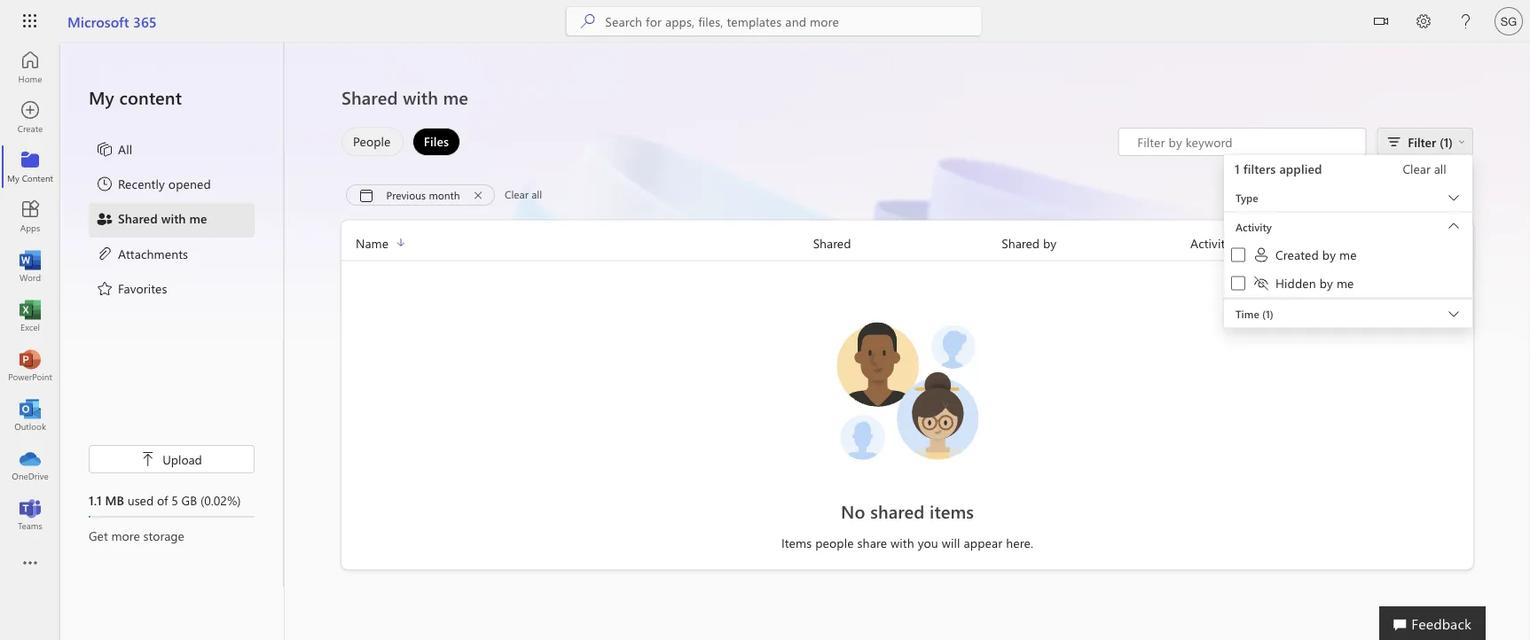 Task type: describe. For each thing, give the bounding box(es) containing it.
filter
[[1408, 134, 1437, 150]]

recently
[[118, 175, 165, 192]]

created by me checkbox item
[[1225, 240, 1473, 270]]

1 vertical spatial clear
[[505, 187, 529, 201]]

no
[[841, 500, 866, 523]]

microsoft 365 banner
[[0, 0, 1531, 46]]

by for shared
[[1043, 235, 1057, 251]]

home image
[[21, 59, 39, 76]]

teams image
[[21, 506, 39, 524]]


[[141, 453, 155, 467]]

with inside status
[[891, 535, 915, 551]]

with inside 'element'
[[161, 210, 186, 227]]

of
[[157, 492, 168, 508]]

create image
[[21, 108, 39, 126]]

opened
[[168, 175, 211, 192]]

365
[[133, 12, 157, 31]]

people tab
[[337, 128, 408, 156]]

shared button
[[813, 233, 1002, 253]]

word image
[[21, 257, 39, 275]]

me inside hidden by me checkbox item
[[1337, 275, 1355, 291]]

me inside shared with me 'element'
[[190, 210, 207, 227]]

activity, column 4 of 4 column header
[[1191, 233, 1474, 253]]

my content left pane navigation navigation
[[60, 43, 284, 587]]

created
[[1276, 247, 1319, 263]]

5
[[171, 492, 178, 508]]

excel image
[[21, 307, 39, 325]]

type button
[[1225, 183, 1473, 212]]

shared inside button
[[1002, 235, 1040, 251]]

microsoft 365
[[67, 12, 157, 31]]

outlook image
[[21, 406, 39, 424]]

get more storage button
[[89, 527, 255, 545]]

items people share with you will appear here. status
[[625, 535, 1191, 552]]

(1) for time
[[1263, 307, 1274, 321]]

 button
[[1360, 0, 1403, 46]]

people
[[816, 535, 854, 551]]

share
[[858, 535, 887, 551]]

sg
[[1501, 14, 1517, 28]]

previous month
[[386, 188, 460, 202]]

menu inside my content left pane navigation navigation
[[89, 133, 255, 307]]

here.
[[1006, 535, 1034, 551]]

you
[[918, 535, 939, 551]]

1
[[1235, 161, 1240, 177]]

feedback
[[1412, 614, 1472, 633]]

time (1) button
[[1225, 299, 1473, 328]]

previous
[[386, 188, 426, 202]]

items
[[930, 500, 974, 523]]

items people share with you will appear here.
[[782, 535, 1034, 551]]

tab list containing people
[[337, 128, 465, 156]]

1.1 mb used of 5 gb (0.02%)
[[89, 492, 241, 508]]

menu containing created by me
[[1225, 240, 1473, 299]]

attachments element
[[96, 245, 188, 266]]

upload
[[163, 451, 202, 468]]

shared
[[871, 500, 925, 523]]

time (1)
[[1236, 307, 1274, 321]]

activity for activity, column 4 of 4 column header
[[1191, 235, 1232, 251]]

storage
[[143, 528, 185, 544]]

0 vertical spatial clear all
[[1403, 161, 1447, 177]]

favorites element
[[96, 280, 167, 301]]

more
[[111, 528, 140, 544]]

onedrive image
[[21, 456, 39, 474]]

Filter by keyword text field
[[1136, 133, 1357, 151]]


[[1374, 14, 1389, 28]]

recently opened element
[[96, 175, 211, 196]]

get more storage
[[89, 528, 185, 544]]

shared inside button
[[813, 235, 851, 251]]

shared by button
[[1002, 233, 1191, 253]]

1 horizontal spatial all
[[1435, 161, 1447, 177]]

0 vertical spatial clear
[[1403, 161, 1431, 177]]

name button
[[342, 233, 813, 253]]

files tab
[[408, 128, 465, 156]]

activity for activity dropdown button
[[1236, 220, 1272, 234]]

hidden by me checkbox item
[[1225, 268, 1473, 298]]

applied
[[1280, 161, 1323, 177]]

mb
[[105, 492, 124, 508]]

type
[[1236, 190, 1259, 205]]

previous month button
[[346, 185, 495, 209]]

attachments
[[118, 245, 188, 262]]

time
[[1236, 307, 1260, 321]]



Task type: locate. For each thing, give the bounding box(es) containing it.
activity inside column header
[[1191, 235, 1232, 251]]

me down opened
[[190, 210, 207, 227]]

powerpoint image
[[21, 357, 39, 374]]

(1)
[[1440, 134, 1453, 150], [1263, 307, 1274, 321]]

0 vertical spatial shared with me
[[342, 86, 469, 109]]

1 horizontal spatial shared with me
[[342, 86, 469, 109]]

my content
[[89, 86, 182, 109]]

None search field
[[566, 7, 982, 35]]

0 horizontal spatial shared with me
[[118, 210, 207, 227]]

tab list
[[337, 128, 465, 156]]

clear all down "filter" on the right of the page
[[1403, 161, 1447, 177]]

0 horizontal spatial with
[[161, 210, 186, 227]]

(1) inside dropdown button
[[1263, 307, 1274, 321]]

activity left created
[[1191, 235, 1232, 251]]

clear all up name button
[[505, 187, 542, 201]]

0 horizontal spatial menu
[[89, 133, 255, 307]]

by
[[1043, 235, 1057, 251], [1323, 247, 1336, 263], [1320, 275, 1334, 291]]

all
[[1435, 161, 1447, 177], [532, 187, 542, 201]]

2 horizontal spatial with
[[891, 535, 915, 551]]

recently opened
[[118, 175, 211, 192]]

created by me
[[1276, 247, 1357, 263]]

filter (1) 
[[1408, 134, 1466, 150]]

shared
[[342, 86, 398, 109], [118, 210, 158, 227], [813, 235, 851, 251], [1002, 235, 1040, 251]]

1 horizontal spatial clear
[[1403, 161, 1431, 177]]

(1) right time on the right of the page
[[1263, 307, 1274, 321]]

me down created by me checkbox item
[[1337, 275, 1355, 291]]

with left you
[[891, 535, 915, 551]]

0 horizontal spatial (1)
[[1263, 307, 1274, 321]]

all
[[118, 141, 132, 157]]

row containing name
[[342, 233, 1474, 261]]

all up name button
[[532, 187, 542, 201]]

filters
[[1244, 161, 1276, 177]]

1 horizontal spatial with
[[403, 86, 438, 109]]

all element
[[96, 140, 132, 161]]

by for created
[[1323, 247, 1336, 263]]

shared with me
[[342, 86, 469, 109], [118, 210, 207, 227]]

(1) for filter
[[1440, 134, 1453, 150]]

me inside created by me checkbox item
[[1340, 247, 1357, 263]]

activity down type
[[1236, 220, 1272, 234]]

no shared items status
[[625, 499, 1191, 524]]

1 horizontal spatial clear all
[[1403, 161, 1447, 177]]

all down "filter (1) "
[[1435, 161, 1447, 177]]

will
[[942, 535, 961, 551]]

shared inside 'element'
[[118, 210, 158, 227]]

activity inside dropdown button
[[1236, 220, 1272, 234]]

1.1
[[89, 492, 102, 508]]

0 horizontal spatial clear all button
[[500, 185, 548, 206]]

0 vertical spatial (1)
[[1440, 134, 1453, 150]]

0 horizontal spatial clear
[[505, 187, 529, 201]]

2 vertical spatial with
[[891, 535, 915, 551]]

0 horizontal spatial clear all
[[505, 187, 542, 201]]

1 vertical spatial with
[[161, 210, 186, 227]]

clear down "filter" on the right of the page
[[1403, 161, 1431, 177]]

activity button
[[1225, 213, 1473, 241]]

0 vertical spatial all
[[1435, 161, 1447, 177]]

used
[[128, 492, 154, 508]]

1 horizontal spatial clear all button
[[1382, 155, 1468, 183]]

0 vertical spatial with
[[403, 86, 438, 109]]

0 vertical spatial clear all button
[[1382, 155, 1468, 183]]

month
[[429, 188, 460, 202]]

me
[[443, 86, 469, 109], [190, 210, 207, 227], [1340, 247, 1357, 263], [1337, 275, 1355, 291]]

0 vertical spatial activity
[[1236, 220, 1272, 234]]

name
[[356, 235, 389, 251]]

no shared items
[[841, 500, 974, 523]]

feedback button
[[1380, 607, 1486, 641]]

favorites
[[118, 280, 167, 296]]

my content image
[[21, 158, 39, 176]]

content
[[119, 86, 182, 109]]

status
[[1118, 128, 1367, 156]]

with up files
[[403, 86, 438, 109]]

Search box. Suggestions appear as you type. search field
[[605, 7, 982, 35]]

by for hidden
[[1320, 275, 1334, 291]]

shared with me down the recently opened element
[[118, 210, 207, 227]]

navigation
[[0, 43, 60, 539]]

menu
[[89, 133, 255, 307], [1225, 240, 1473, 299]]

1 vertical spatial shared with me
[[118, 210, 207, 227]]

row
[[342, 233, 1474, 261]]

 upload
[[141, 451, 202, 468]]

view more apps image
[[21, 555, 39, 573]]

menu containing all
[[89, 133, 255, 307]]

1 vertical spatial all
[[532, 187, 542, 201]]

shared with me inside shared with me 'element'
[[118, 210, 207, 227]]

1 horizontal spatial activity
[[1236, 220, 1272, 234]]

1 horizontal spatial (1)
[[1440, 134, 1453, 150]]

clear right "month"
[[505, 187, 529, 201]]

hidden
[[1276, 275, 1317, 291]]

items
[[782, 535, 812, 551]]

my
[[89, 86, 114, 109]]

microsoft
[[67, 12, 129, 31]]

get
[[89, 528, 108, 544]]

apps image
[[21, 208, 39, 225]]

1 horizontal spatial menu
[[1225, 240, 1473, 299]]

1 vertical spatial activity
[[1191, 235, 1232, 251]]

clear all button
[[1382, 155, 1468, 183], [500, 185, 548, 206]]

with
[[403, 86, 438, 109], [161, 210, 186, 227], [891, 535, 915, 551]]

clear
[[1403, 161, 1431, 177], [505, 187, 529, 201]]

by inside button
[[1043, 235, 1057, 251]]

0 horizontal spatial activity
[[1191, 235, 1232, 251]]

sg button
[[1488, 0, 1531, 43]]

clear all
[[1403, 161, 1447, 177], [505, 187, 542, 201]]

appear
[[964, 535, 1003, 551]]

hidden by me
[[1276, 275, 1355, 291]]

1 filters applied
[[1235, 161, 1323, 177]]

clear all button up name button
[[500, 185, 548, 206]]

shared by
[[1002, 235, 1057, 251]]

shared with me up files
[[342, 86, 469, 109]]

me down activity dropdown button
[[1340, 247, 1357, 263]]


[[1459, 138, 1466, 146]]

clear all button down "filter" on the right of the page
[[1382, 155, 1468, 183]]

files
[[424, 133, 449, 150]]

shared with me element
[[96, 210, 207, 231]]

(0.02%)
[[201, 492, 241, 508]]

empty state icon image
[[828, 311, 988, 471]]

activity
[[1236, 220, 1272, 234], [1191, 235, 1232, 251]]

0 horizontal spatial all
[[532, 187, 542, 201]]

with down recently opened
[[161, 210, 186, 227]]

(1) left the 
[[1440, 134, 1453, 150]]

people
[[353, 133, 391, 150]]

1 vertical spatial clear all button
[[500, 185, 548, 206]]

gb
[[181, 492, 197, 508]]

1 vertical spatial (1)
[[1263, 307, 1274, 321]]

1 vertical spatial clear all
[[505, 187, 542, 201]]

me up files
[[443, 86, 469, 109]]



Task type: vqa. For each thing, say whether or not it's contained in the screenshot.
Feedback
yes



